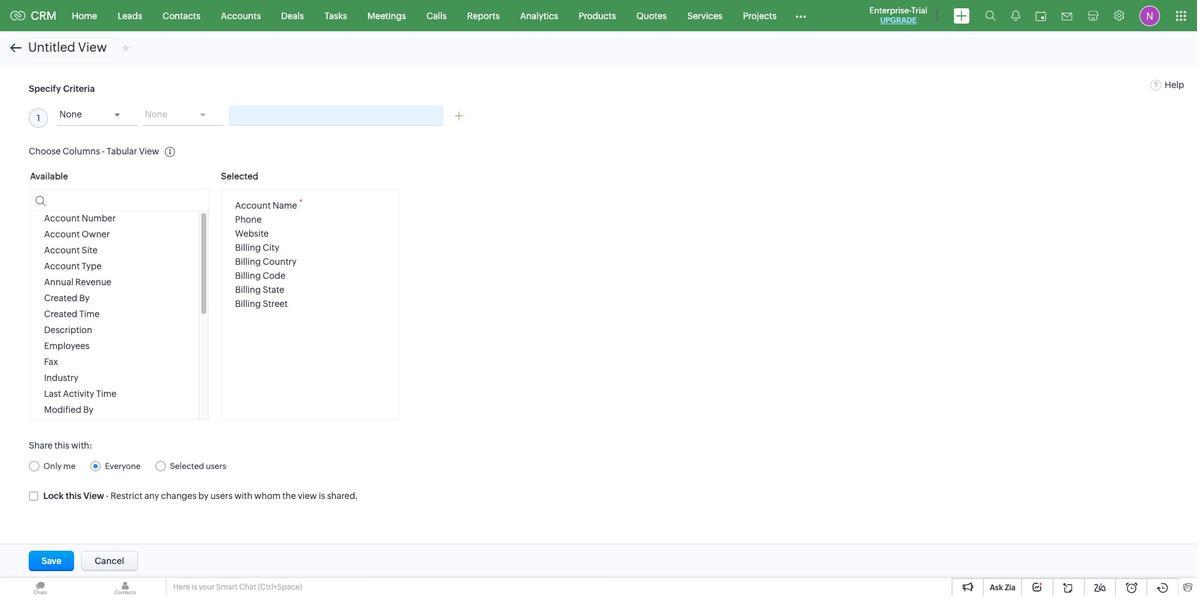 Task type: vqa. For each thing, say whether or not it's contained in the screenshot.
Code
yes



Task type: describe. For each thing, give the bounding box(es) containing it.
tabular
[[106, 146, 137, 156]]

description
[[44, 325, 92, 335]]

none for first none field
[[59, 109, 82, 119]]

1 vertical spatial view
[[83, 491, 104, 501]]

last
[[44, 389, 61, 399]]

home link
[[62, 0, 107, 31]]

type
[[82, 261, 102, 272]]

deals link
[[271, 0, 314, 31]]

projects
[[743, 11, 777, 21]]

ask zia
[[990, 584, 1016, 593]]

activity
[[63, 389, 94, 399]]

0 vertical spatial by
[[79, 293, 90, 303]]

(ctrl+space)
[[258, 583, 302, 592]]

chat
[[239, 583, 256, 592]]

deals
[[281, 11, 304, 21]]

owner
[[82, 229, 110, 240]]

crm
[[31, 9, 57, 22]]

chats image
[[0, 579, 80, 597]]

changes
[[161, 491, 197, 501]]

the
[[282, 491, 296, 501]]

this for lock
[[66, 491, 81, 501]]

everyone
[[105, 462, 141, 472]]

tasks link
[[314, 0, 357, 31]]

view
[[298, 491, 317, 501]]

reports link
[[457, 0, 510, 31]]

help
[[1165, 80, 1184, 90]]

with:
[[71, 441, 92, 451]]

Other Modules field
[[787, 5, 814, 26]]

create menu image
[[954, 8, 970, 23]]

calls link
[[416, 0, 457, 31]]

signals image
[[1011, 10, 1020, 21]]

selected users
[[170, 462, 226, 472]]

account name *
[[235, 198, 303, 211]]

2 billing from the top
[[235, 257, 261, 267]]

quotes link
[[626, 0, 677, 31]]

create menu element
[[946, 0, 977, 31]]

whom
[[254, 491, 281, 501]]

1 horizontal spatial view
[[139, 146, 159, 156]]

name
[[273, 200, 297, 211]]

mails image
[[1062, 12, 1073, 20]]

analytics
[[520, 11, 558, 21]]

projects link
[[733, 0, 787, 31]]

phone website billing city billing country billing code billing state billing street
[[235, 214, 297, 309]]

only me
[[43, 462, 76, 472]]

number
[[82, 213, 116, 224]]

2 none field from the left
[[143, 105, 224, 126]]

code
[[263, 271, 285, 281]]

enterprise-
[[869, 6, 911, 15]]

this for share
[[54, 441, 69, 451]]

zia
[[1005, 584, 1016, 593]]

home
[[72, 11, 97, 21]]

account inside account name *
[[235, 200, 271, 211]]

account left owner
[[44, 229, 80, 240]]

1 billing from the top
[[235, 243, 261, 253]]

restrict
[[111, 491, 143, 501]]

calendar image
[[1036, 11, 1046, 21]]

mails element
[[1054, 1, 1080, 30]]

accounts link
[[211, 0, 271, 31]]

5 billing from the top
[[235, 299, 261, 309]]

contacts link
[[152, 0, 211, 31]]

your
[[199, 583, 215, 592]]

available
[[30, 171, 68, 181]]

share
[[29, 441, 53, 451]]

state
[[263, 285, 284, 295]]

account number account owner account site account type annual revenue created by created time description employees fax industry last activity time modified by
[[44, 213, 117, 415]]

services link
[[677, 0, 733, 31]]

0 vertical spatial -
[[102, 146, 105, 156]]

website
[[235, 228, 269, 239]]

lock
[[43, 491, 64, 501]]

modified
[[44, 405, 81, 415]]



Task type: locate. For each thing, give the bounding box(es) containing it.
leads link
[[107, 0, 152, 31]]

view left restrict
[[83, 491, 104, 501]]

selected for selected users
[[170, 462, 204, 472]]

analytics link
[[510, 0, 568, 31]]

account up phone
[[235, 200, 271, 211]]

by
[[79, 293, 90, 303], [83, 405, 94, 415]]

fax
[[44, 357, 58, 367]]

by down revenue
[[79, 293, 90, 303]]

1 vertical spatial this
[[66, 491, 81, 501]]

account
[[235, 200, 271, 211], [44, 213, 80, 224], [44, 229, 80, 240], [44, 245, 80, 256], [44, 261, 80, 272]]

1 vertical spatial by
[[83, 405, 94, 415]]

- left restrict
[[106, 491, 109, 501]]

1 vertical spatial selected
[[170, 462, 204, 472]]

here
[[173, 583, 190, 592]]

0 vertical spatial is
[[319, 491, 325, 501]]

0 vertical spatial created
[[44, 293, 77, 303]]

by down activity
[[83, 405, 94, 415]]

1 none from the left
[[59, 109, 82, 119]]

selected for selected
[[221, 171, 258, 181]]

view right tabular
[[139, 146, 159, 156]]

phone
[[235, 214, 262, 225]]

2 created from the top
[[44, 309, 77, 319]]

1 vertical spatial time
[[96, 389, 117, 399]]

only
[[43, 462, 62, 472]]

contacts image
[[85, 579, 165, 597]]

account left site
[[44, 245, 80, 256]]

selected up account name *
[[221, 171, 258, 181]]

1 horizontal spatial none field
[[143, 105, 224, 126]]

time
[[79, 309, 100, 319], [96, 389, 117, 399]]

0 horizontal spatial none field
[[57, 105, 138, 126]]

ask
[[990, 584, 1003, 593]]

0 vertical spatial users
[[206, 462, 226, 472]]

here is your smart chat (ctrl+space)
[[173, 583, 302, 592]]

created down the annual
[[44, 293, 77, 303]]

is right view
[[319, 491, 325, 501]]

lock this view - restrict any changes by users with whom the view is shared.
[[43, 491, 358, 501]]

share this with:
[[29, 441, 92, 451]]

None button
[[81, 551, 138, 572]]

industry
[[44, 373, 78, 383]]

by
[[198, 491, 209, 501]]

calls
[[427, 11, 447, 21]]

country
[[263, 257, 297, 267]]

any
[[144, 491, 159, 501]]

me
[[63, 462, 76, 472]]

enterprise-trial upgrade
[[869, 6, 928, 25]]

0 horizontal spatial is
[[192, 583, 197, 592]]

help specify criteria
[[29, 80, 1184, 94]]

signals element
[[1004, 0, 1028, 31]]

0 horizontal spatial selected
[[170, 462, 204, 472]]

specify
[[29, 84, 61, 94]]

street
[[263, 299, 288, 309]]

1 vertical spatial created
[[44, 309, 77, 319]]

profile element
[[1132, 0, 1168, 31]]

revenue
[[75, 277, 111, 287]]

reports
[[467, 11, 500, 21]]

1 vertical spatial -
[[106, 491, 109, 501]]

tasks
[[324, 11, 347, 21]]

search image
[[985, 10, 996, 21]]

0 horizontal spatial -
[[102, 146, 105, 156]]

site
[[82, 245, 98, 256]]

None field
[[57, 105, 138, 126], [143, 105, 224, 126]]

meetings
[[368, 11, 406, 21]]

trial
[[911, 6, 928, 15]]

accounts
[[221, 11, 261, 21]]

products link
[[568, 0, 626, 31]]

0 vertical spatial view
[[139, 146, 159, 156]]

meetings link
[[357, 0, 416, 31]]

profile image
[[1140, 5, 1160, 26]]

1 horizontal spatial none
[[145, 109, 167, 119]]

this right lock
[[66, 491, 81, 501]]

1 horizontal spatial is
[[319, 491, 325, 501]]

upgrade
[[880, 16, 917, 25]]

with
[[234, 491, 253, 501]]

1 created from the top
[[44, 293, 77, 303]]

contacts
[[163, 11, 201, 21]]

view
[[139, 146, 159, 156], [83, 491, 104, 501]]

city
[[263, 243, 279, 253]]

is left 'your'
[[192, 583, 197, 592]]

criteria
[[63, 84, 95, 94]]

choose
[[29, 146, 61, 156]]

None text field
[[27, 38, 118, 57], [31, 190, 208, 211], [27, 38, 118, 57], [31, 190, 208, 211]]

time up description
[[79, 309, 100, 319]]

mark as favorite image
[[121, 42, 130, 53]]

employees
[[44, 341, 90, 351]]

leads
[[118, 11, 142, 21]]

services
[[687, 11, 723, 21]]

created
[[44, 293, 77, 303], [44, 309, 77, 319]]

0 horizontal spatial view
[[83, 491, 104, 501]]

selected
[[221, 171, 258, 181], [170, 462, 204, 472]]

*
[[299, 198, 303, 207]]

users right by
[[210, 491, 233, 501]]

quotes
[[636, 11, 667, 21]]

help link
[[1151, 80, 1184, 90]]

None text field
[[229, 105, 443, 126]]

2 none from the left
[[145, 109, 167, 119]]

users
[[206, 462, 226, 472], [210, 491, 233, 501]]

- left tabular
[[102, 146, 105, 156]]

created up description
[[44, 309, 77, 319]]

-
[[102, 146, 105, 156], [106, 491, 109, 501]]

account up the annual
[[44, 261, 80, 272]]

this
[[54, 441, 69, 451], [66, 491, 81, 501]]

0 vertical spatial this
[[54, 441, 69, 451]]

4 billing from the top
[[235, 285, 261, 295]]

search element
[[977, 0, 1004, 31]]

annual
[[44, 277, 73, 287]]

1 horizontal spatial selected
[[221, 171, 258, 181]]

crm link
[[10, 9, 57, 22]]

none for second none field
[[145, 109, 167, 119]]

is
[[319, 491, 325, 501], [192, 583, 197, 592]]

3 billing from the top
[[235, 271, 261, 281]]

smart
[[216, 583, 238, 592]]

1 vertical spatial users
[[210, 491, 233, 501]]

1 none field from the left
[[57, 105, 138, 126]]

1 vertical spatial is
[[192, 583, 197, 592]]

None submit
[[29, 551, 74, 572]]

1 horizontal spatial -
[[106, 491, 109, 501]]

users up by
[[206, 462, 226, 472]]

columns
[[63, 146, 100, 156]]

time right activity
[[96, 389, 117, 399]]

selected up changes
[[170, 462, 204, 472]]

0 vertical spatial time
[[79, 309, 100, 319]]

account left number
[[44, 213, 80, 224]]

none
[[59, 109, 82, 119], [145, 109, 167, 119]]

this left the with:
[[54, 441, 69, 451]]

products
[[579, 11, 616, 21]]

0 horizontal spatial none
[[59, 109, 82, 119]]

0 vertical spatial selected
[[221, 171, 258, 181]]

shared.
[[327, 491, 358, 501]]

choose columns - tabular view
[[29, 146, 159, 156]]



